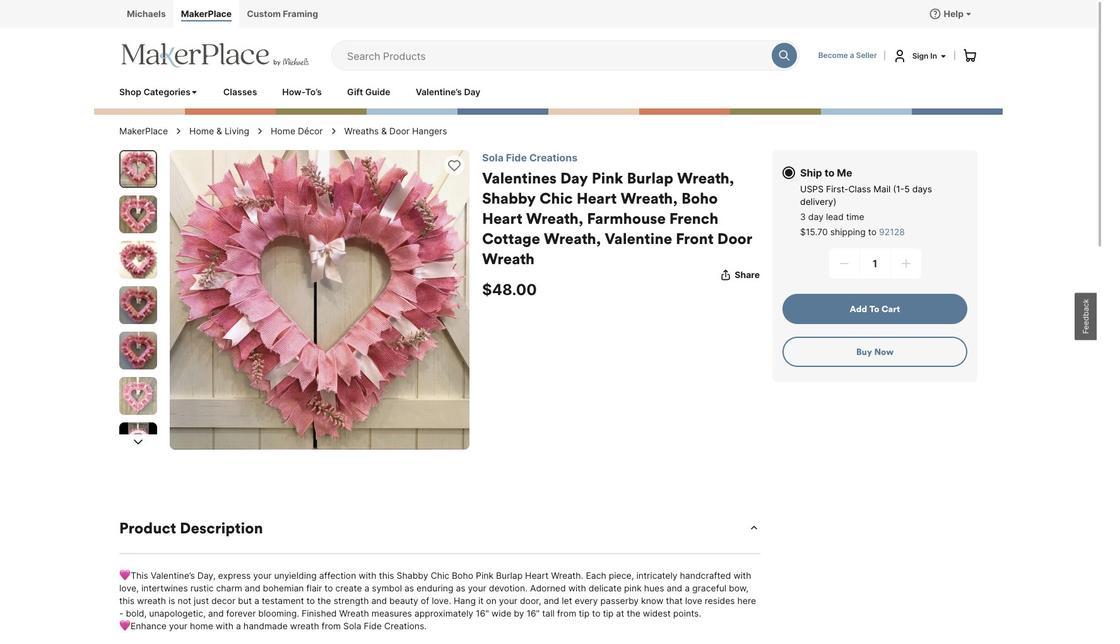 Task type: locate. For each thing, give the bounding box(es) containing it.
product
[[119, 519, 176, 538]]

0 vertical spatial makerplace
[[181, 8, 232, 19]]

&
[[217, 126, 222, 136], [381, 126, 387, 136]]

tip down "every"
[[579, 609, 590, 619]]

0 vertical spatial wreath
[[482, 249, 535, 268]]

2 as from the left
[[456, 583, 466, 594]]

& right wreaths
[[381, 126, 387, 136]]

1 vertical spatial burlap
[[496, 571, 523, 582]]

makerplace link up valentines day pink burlap wreath, shabby chic heart wreath, boho heart wreath, farmhouse french cottage wreath, valentine front door wreath product 1 image
[[119, 125, 168, 138]]

wreath,
[[677, 169, 735, 188], [621, 189, 678, 208], [526, 209, 584, 228], [544, 229, 601, 248]]

0 horizontal spatial burlap
[[496, 571, 523, 582]]

cottage
[[482, 229, 540, 248]]

sola
[[482, 152, 504, 164], [344, 621, 362, 632]]

valentine's day
[[416, 86, 481, 97]]

wreath, up farmhouse
[[621, 189, 678, 208]]

0 horizontal spatial shabby
[[397, 571, 428, 582]]

help link
[[924, 0, 978, 28]]

2 home from the left
[[271, 126, 296, 136]]

your down unapologetic,
[[169, 621, 188, 632]]

tabler image
[[174, 126, 184, 136], [255, 126, 265, 136], [329, 126, 339, 136], [447, 158, 462, 174], [131, 435, 146, 450]]

home
[[189, 126, 214, 136], [271, 126, 296, 136]]

as up hang
[[456, 583, 466, 594]]

add to cart
[[850, 304, 901, 315]]

0 horizontal spatial home
[[189, 126, 214, 136]]

1 horizontal spatial home
[[271, 126, 296, 136]]

0 vertical spatial heart
[[577, 189, 617, 208]]

shabby up enduring at the bottom of page
[[397, 571, 428, 582]]

bold,
[[126, 609, 147, 619]]

wreath, down farmhouse
[[544, 229, 601, 248]]

0 vertical spatial pink
[[592, 169, 623, 188]]

boho up hang
[[452, 571, 474, 582]]

1 horizontal spatial shabby
[[482, 189, 536, 208]]

become
[[819, 51, 848, 60]]

1 vertical spatial boho
[[452, 571, 474, 582]]

a right create
[[365, 583, 370, 594]]

1 vertical spatial wreath
[[339, 609, 369, 619]]

0 horizontal spatial from
[[322, 621, 341, 632]]

a right but
[[254, 596, 259, 607]]

sola down "strength"
[[344, 621, 362, 632]]

unyielding
[[274, 571, 317, 582]]

1 vertical spatial wreath
[[290, 621, 319, 632]]

valentine's up intertwines
[[151, 571, 195, 582]]

1 vertical spatial this
[[119, 596, 135, 607]]

1 horizontal spatial burlap
[[627, 169, 674, 188]]

burlap up devotion.
[[496, 571, 523, 582]]

heart up cottage
[[482, 209, 523, 228]]

boho
[[682, 189, 718, 208], [452, 571, 474, 582]]

let
[[562, 596, 573, 607]]

1 vertical spatial shabby
[[397, 571, 428, 582]]

blooming.
[[258, 609, 299, 619]]

valentines
[[482, 169, 557, 188]]

wreath down cottage
[[482, 249, 535, 268]]

custom framing
[[247, 8, 318, 19]]

pink up it
[[476, 571, 494, 582]]

mail
[[874, 184, 891, 194]]

1 horizontal spatial day
[[561, 169, 588, 188]]

16" down door,
[[527, 609, 540, 619]]

day inside valentines day pink burlap wreath, shabby chic heart wreath, boho heart wreath, farmhouse french cottage wreath, valentine front door wreath
[[561, 169, 588, 188]]

hang
[[454, 596, 476, 607]]

2 vertical spatial heart
[[525, 571, 549, 582]]

0 horizontal spatial &
[[217, 126, 222, 136]]

of
[[421, 596, 429, 607]]

burlap up farmhouse
[[627, 169, 674, 188]]

sola fide creations link
[[482, 152, 578, 164]]

to down flair
[[307, 596, 315, 607]]

0 vertical spatial boho
[[682, 189, 718, 208]]

door,
[[520, 596, 541, 607]]

0 vertical spatial day
[[464, 86, 481, 97]]

makerplace up valentines day pink burlap wreath, shabby chic heart wreath, boho heart wreath, farmhouse french cottage wreath, valentine front door wreath product 1 image
[[119, 126, 168, 136]]

heart up adorned
[[525, 571, 549, 582]]

tabler image left home & living link
[[174, 126, 184, 136]]

love.
[[432, 596, 451, 607]]

0 vertical spatial door
[[390, 126, 410, 136]]

your down devotion.
[[499, 596, 518, 607]]

1 vertical spatial pink
[[476, 571, 494, 582]]

with
[[359, 571, 377, 582], [734, 571, 752, 582], [569, 583, 586, 594], [216, 621, 234, 632]]

the right at
[[627, 609, 641, 619]]

day,
[[197, 571, 216, 582]]

that
[[666, 596, 683, 607]]

wreath inside valentines day pink burlap wreath, shabby chic heart wreath, boho heart wreath, farmhouse french cottage wreath, valentine front door wreath
[[482, 249, 535, 268]]

valentines day pink burlap wreath, shabby chic heart wreath, boho heart wreath, farmhouse french cottage wreath, valentine front door wreath product 2 image
[[119, 196, 157, 234]]

but
[[238, 596, 252, 607]]

farmhouse
[[587, 209, 666, 228]]

0 horizontal spatial sola
[[344, 621, 362, 632]]

door up the share
[[718, 229, 753, 248]]

from down finished on the left of the page
[[322, 621, 341, 632]]

tabler image right living at the left top
[[255, 126, 265, 136]]

a up love
[[685, 583, 690, 594]]

1 home from the left
[[189, 126, 214, 136]]

1 & from the left
[[217, 126, 222, 136]]

as up beauty
[[405, 583, 414, 594]]

burlap
[[627, 169, 674, 188], [496, 571, 523, 582]]

valentine
[[605, 229, 672, 248]]

1 vertical spatial valentine's
[[151, 571, 195, 582]]

0 vertical spatial wreath
[[137, 596, 166, 607]]

1 horizontal spatial pink
[[592, 169, 623, 188]]

home left décor
[[271, 126, 296, 136]]

1 horizontal spatial 16"
[[527, 609, 540, 619]]

boho inside valentines day pink burlap wreath, shabby chic heart wreath, boho heart wreath, farmhouse french cottage wreath, valentine front door wreath
[[682, 189, 718, 208]]

0 horizontal spatial chic
[[431, 571, 450, 582]]

boho inside 🩷this valentine's day, express your unyielding affection with this shabby chic boho pink burlap heart wreath. each piece, intricately handcrafted with love, intertwines rustic charm and bohemian flair to create a symbol as enduring as your devotion. adorned with delicate pink hues and a graceful bow, this wreath is not just decor but a testament to the strength and beauty of love. hang it on your door, and let every passerby know that love resides here - bold, unapologetic, and forever blooming. finished wreath measures approximately 16" wide by 16" tall from tip to tip at the widest points. 🩷enhance your home with a handmade wreath from sola fide creati
[[452, 571, 474, 582]]

1 vertical spatial door
[[718, 229, 753, 248]]

0 horizontal spatial this
[[119, 596, 135, 607]]

fide up valentines on the top of the page
[[506, 152, 527, 164]]

1 vertical spatial fide
[[364, 621, 382, 632]]

hangers
[[412, 126, 447, 136]]

2 horizontal spatial heart
[[577, 189, 617, 208]]

wreath
[[137, 596, 166, 607], [290, 621, 319, 632]]

shabby down valentines on the top of the page
[[482, 189, 536, 208]]

0 horizontal spatial 16"
[[476, 609, 489, 619]]

🩷this valentine's day, express your unyielding affection with this shabby chic boho pink burlap heart wreath. each piece, intricately handcrafted with love, intertwines rustic charm and bohemian flair to create a symbol as enduring as your devotion. adorned with delicate pink hues and a graceful bow, this wreath is not just decor but a testament to the strength and beauty of love. hang it on your door, and let every passerby know that love resides here - bold, unapologetic, and forever blooming. finished wreath measures approximately 16" wide by 16" tall from tip to tip at the widest points. 🩷enhance your home with a handmade wreath from sola fide creati
[[119, 571, 759, 634]]

0 horizontal spatial boho
[[452, 571, 474, 582]]

sola fide creations
[[482, 152, 578, 164]]

0 horizontal spatial heart
[[482, 209, 523, 228]]

valentine's up hangers on the left top
[[416, 86, 462, 97]]

tip
[[579, 609, 590, 619], [603, 609, 614, 619]]

1 horizontal spatial makerplace
[[181, 8, 232, 19]]

day
[[809, 212, 824, 222]]

usps
[[801, 184, 824, 194]]

1 horizontal spatial heart
[[525, 571, 549, 582]]

handcrafted
[[680, 571, 731, 582]]

bow,
[[729, 583, 749, 594]]

to
[[825, 167, 835, 179], [869, 227, 877, 237], [325, 583, 333, 594], [307, 596, 315, 607], [592, 609, 601, 619]]

1 horizontal spatial &
[[381, 126, 387, 136]]

1 horizontal spatial tip
[[603, 609, 614, 619]]

day for valentine's
[[464, 86, 481, 97]]

to left 92128
[[869, 227, 877, 237]]

your
[[253, 571, 272, 582], [468, 583, 487, 594], [499, 596, 518, 607], [169, 621, 188, 632]]

home left living at the left top
[[189, 126, 214, 136]]

framing
[[283, 8, 318, 19]]

and down decor
[[208, 609, 224, 619]]

0 horizontal spatial valentine's
[[151, 571, 195, 582]]

search button image
[[778, 49, 791, 62]]

pink up farmhouse
[[592, 169, 623, 188]]

0 vertical spatial from
[[557, 609, 577, 619]]

0 horizontal spatial pink
[[476, 571, 494, 582]]

wreath down intertwines
[[137, 596, 166, 607]]

0 horizontal spatial the
[[318, 596, 331, 607]]

1 vertical spatial day
[[561, 169, 588, 188]]

a left seller
[[850, 51, 855, 60]]

fide down "measures" on the left bottom
[[364, 621, 382, 632]]

door left hangers on the left top
[[390, 126, 410, 136]]

décor
[[298, 126, 323, 136]]

1 vertical spatial from
[[322, 621, 341, 632]]

-
[[119, 609, 123, 619]]

first-
[[827, 184, 849, 194]]

here
[[738, 596, 756, 607]]

symbol
[[372, 583, 402, 594]]

heart inside 🩷this valentine's day, express your unyielding affection with this shabby chic boho pink burlap heart wreath. each piece, intricately handcrafted with love, intertwines rustic charm and bohemian flair to create a symbol as enduring as your devotion. adorned with delicate pink hues and a graceful bow, this wreath is not just decor but a testament to the strength and beauty of love. hang it on your door, and let every passerby know that love resides here - bold, unapologetic, and forever blooming. finished wreath measures approximately 16" wide by 16" tall from tip to tip at the widest points. 🩷enhance your home with a handmade wreath from sola fide creati
[[525, 571, 549, 582]]

chic down creations
[[540, 189, 573, 208]]

wreath down "strength"
[[339, 609, 369, 619]]

heart up farmhouse
[[577, 189, 617, 208]]

description
[[180, 519, 263, 538]]

tip left at
[[603, 609, 614, 619]]

wreath, up cottage
[[526, 209, 584, 228]]

0 vertical spatial fide
[[506, 152, 527, 164]]

adorned
[[530, 583, 566, 594]]

tabler image right décor
[[329, 126, 339, 136]]

lead
[[826, 212, 844, 222]]

pink
[[592, 169, 623, 188], [476, 571, 494, 582]]

the up finished on the left of the page
[[318, 596, 331, 607]]

on
[[486, 596, 497, 607]]

1 vertical spatial sola
[[344, 621, 362, 632]]

1 horizontal spatial as
[[456, 583, 466, 594]]

0 vertical spatial shabby
[[482, 189, 536, 208]]

2 16" from the left
[[527, 609, 540, 619]]

sola up valentines on the top of the page
[[482, 152, 504, 164]]

wreath inside 🩷this valentine's day, express your unyielding affection with this shabby chic boho pink burlap heart wreath. each piece, intricately handcrafted with love, intertwines rustic charm and bohemian flair to create a symbol as enduring as your devotion. adorned with delicate pink hues and a graceful bow, this wreath is not just decor but a testament to the strength and beauty of love. hang it on your door, and let every passerby know that love resides here - bold, unapologetic, and forever blooming. finished wreath measures approximately 16" wide by 16" tall from tip to tip at the widest points. 🩷enhance your home with a handmade wreath from sola fide creati
[[339, 609, 369, 619]]

1 vertical spatial the
[[627, 609, 641, 619]]

how-to's link
[[282, 86, 322, 98]]

0 vertical spatial sola
[[482, 152, 504, 164]]

express
[[218, 571, 251, 582]]

16" down it
[[476, 609, 489, 619]]

your up bohemian
[[253, 571, 272, 582]]

home & living link
[[189, 125, 249, 138]]

how-to's
[[282, 86, 322, 97]]

love,
[[119, 583, 139, 594]]

from
[[557, 609, 577, 619], [322, 621, 341, 632]]

this up the symbol
[[379, 571, 394, 582]]

pink inside 🩷this valentine's day, express your unyielding affection with this shabby chic boho pink burlap heart wreath. each piece, intricately handcrafted with love, intertwines rustic charm and bohemian flair to create a symbol as enduring as your devotion. adorned with delicate pink hues and a graceful bow, this wreath is not just decor but a testament to the strength and beauty of love. hang it on your door, and let every passerby know that love resides here - bold, unapologetic, and forever blooming. finished wreath measures approximately 16" wide by 16" tall from tip to tip at the widest points. 🩷enhance your home with a handmade wreath from sola fide creati
[[476, 571, 494, 582]]

92128
[[880, 227, 905, 237]]

shipping
[[831, 227, 866, 237]]

help button
[[929, 8, 973, 20]]

1 horizontal spatial the
[[627, 609, 641, 619]]

0 horizontal spatial tip
[[579, 609, 590, 619]]

a
[[850, 51, 855, 60], [365, 583, 370, 594], [685, 583, 690, 594], [254, 596, 259, 607], [236, 621, 241, 632]]

makerplace up makerplace image
[[181, 8, 232, 19]]

chic up enduring at the bottom of page
[[431, 571, 450, 582]]

1 tip from the left
[[579, 609, 590, 619]]

approximately
[[415, 609, 474, 619]]

strength
[[334, 596, 369, 607]]

1 vertical spatial chic
[[431, 571, 450, 582]]

0 vertical spatial burlap
[[627, 169, 674, 188]]

0 horizontal spatial door
[[390, 126, 410, 136]]

1 horizontal spatial this
[[379, 571, 394, 582]]

0 vertical spatial valentine's
[[416, 86, 462, 97]]

beauty
[[390, 596, 419, 607]]

day for valentines
[[561, 169, 588, 188]]

1 16" from the left
[[476, 609, 489, 619]]

1 horizontal spatial door
[[718, 229, 753, 248]]

a down forever
[[236, 621, 241, 632]]

1 horizontal spatial wreath
[[482, 249, 535, 268]]

0 horizontal spatial fide
[[364, 621, 382, 632]]

& left living at the left top
[[217, 126, 222, 136]]

1 vertical spatial makerplace link
[[119, 125, 168, 138]]

shop categories
[[119, 86, 191, 97]]

home & living
[[189, 126, 249, 136]]

boho up french
[[682, 189, 718, 208]]

with up the bow,
[[734, 571, 752, 582]]

1 horizontal spatial makerplace link
[[173, 0, 239, 28]]

wreath down finished on the left of the page
[[290, 621, 319, 632]]

time
[[847, 212, 865, 222]]

valentines day pink burlap wreath, shabby chic heart wreath, boho heart wreath, farmhouse french cottage wreath, valentine front door wreath product 4 image
[[119, 287, 157, 325]]

valentine's
[[416, 86, 462, 97], [151, 571, 195, 582]]

1 horizontal spatial chic
[[540, 189, 573, 208]]

makerplace link up makerplace image
[[173, 0, 239, 28]]

0 horizontal spatial wreath
[[339, 609, 369, 619]]

home for home décor
[[271, 126, 296, 136]]

makerplace
[[181, 8, 232, 19], [119, 126, 168, 136]]

0 horizontal spatial day
[[464, 86, 481, 97]]

valentines day pink burlap wreath, shabby chic heart wreath, boho heart wreath, farmhouse french cottage wreath, valentine front door wreath product 3 image
[[119, 241, 157, 279]]

home
[[190, 621, 213, 632]]

2 & from the left
[[381, 126, 387, 136]]

0 vertical spatial the
[[318, 596, 331, 607]]

0 horizontal spatial as
[[405, 583, 414, 594]]

1 horizontal spatial boho
[[682, 189, 718, 208]]

this down the 'love,'
[[119, 596, 135, 607]]

0 vertical spatial this
[[379, 571, 394, 582]]

valentines day pink burlap wreath, shabby chic heart wreath, boho heart wreath, farmhouse french cottage wreath, valentine front door wreath product 5 image
[[119, 332, 157, 370]]

0 vertical spatial chic
[[540, 189, 573, 208]]

from down let
[[557, 609, 577, 619]]

charm
[[216, 583, 242, 594]]

is
[[169, 596, 175, 607]]

0 horizontal spatial makerplace
[[119, 126, 168, 136]]

affection
[[319, 571, 356, 582]]



Task type: describe. For each thing, give the bounding box(es) containing it.
fide inside 🩷this valentine's day, express your unyielding affection with this shabby chic boho pink burlap heart wreath. each piece, intricately handcrafted with love, intertwines rustic charm and bohemian flair to create a symbol as enduring as your devotion. adorned with delicate pink hues and a graceful bow, this wreath is not just decor but a testament to the strength and beauty of love. hang it on your door, and let every passerby know that love resides here - bold, unapologetic, and forever blooming. finished wreath measures approximately 16" wide by 16" tall from tip to tip at the widest points. 🩷enhance your home with a handmade wreath from sola fide creati
[[364, 621, 382, 632]]

categories
[[144, 86, 191, 97]]

forever
[[226, 609, 256, 619]]

just
[[194, 596, 209, 607]]

door inside valentines day pink burlap wreath, shabby chic heart wreath, boho heart wreath, farmhouse french cottage wreath, valentine front door wreath
[[718, 229, 753, 248]]

1 horizontal spatial wreath
[[290, 621, 319, 632]]

intricately
[[637, 571, 678, 582]]

0 horizontal spatial makerplace link
[[119, 125, 168, 138]]

2 tip from the left
[[603, 609, 614, 619]]

& for wreaths
[[381, 126, 387, 136]]

1 as from the left
[[405, 583, 414, 594]]

wide
[[492, 609, 512, 619]]

usps first-class mail (1-5 days delivery) 3 day lead time $ 15.70 shipping to 92128
[[801, 184, 933, 237]]

to inside 'usps first-class mail (1-5 days delivery) 3 day lead time $ 15.70 shipping to 92128'
[[869, 227, 877, 237]]

guide
[[365, 86, 391, 97]]

wreaths & door hangers
[[344, 126, 447, 136]]

buy
[[857, 347, 873, 358]]

unapologetic,
[[149, 609, 206, 619]]

love
[[685, 596, 703, 607]]

ship to me
[[801, 167, 853, 179]]

1 horizontal spatial from
[[557, 609, 577, 619]]

handmade
[[244, 621, 288, 632]]

to left me
[[825, 167, 835, 179]]

home for home & living
[[189, 126, 214, 136]]

pink
[[624, 583, 642, 594]]

0 horizontal spatial wreath
[[137, 596, 166, 607]]

& for home
[[217, 126, 222, 136]]

how-
[[282, 86, 305, 97]]

shabby inside 🩷this valentine's day, express your unyielding affection with this shabby chic boho pink burlap heart wreath. each piece, intricately handcrafted with love, intertwines rustic charm and bohemian flair to create a symbol as enduring as your devotion. adorned with delicate pink hues and a graceful bow, this wreath is not just decor but a testament to the strength and beauty of love. hang it on your door, and let every passerby know that love resides here - bold, unapologetic, and forever blooming. finished wreath measures approximately 16" wide by 16" tall from tip to tip at the widest points. 🩷enhance your home with a handmade wreath from sola fide creati
[[397, 571, 428, 582]]

product description button
[[119, 518, 761, 539]]

tall
[[542, 609, 555, 619]]

flair
[[307, 583, 322, 594]]

custom
[[247, 8, 281, 19]]

shabby inside valentines day pink burlap wreath, shabby chic heart wreath, boho heart wreath, farmhouse french cottage wreath, valentine front door wreath
[[482, 189, 536, 208]]

wreaths & door hangers link
[[344, 125, 447, 138]]

become a seller
[[819, 51, 877, 60]]

ship
[[801, 167, 823, 179]]

valentines day pink burlap wreath, shabby chic heart wreath, boho heart wreath, farmhouse french cottage wreath, valentine front door wreath
[[482, 169, 753, 268]]

create
[[336, 583, 362, 594]]

intertwines
[[141, 583, 188, 594]]

testament
[[262, 596, 304, 607]]

with down forever
[[216, 621, 234, 632]]

Number Stepper text field
[[860, 249, 891, 279]]

product description
[[119, 519, 263, 538]]

with up create
[[359, 571, 377, 582]]

15.70
[[806, 227, 828, 237]]

your up it
[[468, 583, 487, 594]]

gift guide link
[[347, 86, 391, 98]]

enduring
[[417, 583, 454, 594]]

burlap inside valentines day pink burlap wreath, shabby chic heart wreath, boho heart wreath, farmhouse french cottage wreath, valentine front door wreath
[[627, 169, 674, 188]]

and up tall
[[544, 596, 560, 607]]

pink inside valentines day pink burlap wreath, shabby chic heart wreath, boho heart wreath, farmhouse french cottage wreath, valentine front door wreath
[[592, 169, 623, 188]]

gift guide
[[347, 86, 391, 97]]

chic inside valentines day pink burlap wreath, shabby chic heart wreath, boho heart wreath, farmhouse french cottage wreath, valentine front door wreath
[[540, 189, 573, 208]]

french
[[670, 209, 719, 228]]

valentines day pink burlap wreath, shabby chic heart wreath, boho heart wreath, farmhouse french cottage wreath, valentine front door wreath product 6 image
[[119, 378, 157, 415]]

🩷enhance
[[119, 621, 167, 632]]

to right flair
[[325, 583, 333, 594]]

every
[[575, 596, 598, 607]]

devotion.
[[489, 583, 528, 594]]

5
[[905, 184, 910, 194]]

seller
[[857, 51, 877, 60]]

sola inside 🩷this valentine's day, express your unyielding affection with this shabby chic boho pink burlap heart wreath. each piece, intricately handcrafted with love, intertwines rustic charm and bohemian flair to create a symbol as enduring as your devotion. adorned with delicate pink hues and a graceful bow, this wreath is not just decor but a testament to the strength and beauty of love. hang it on your door, and let every passerby know that love resides here - bold, unapologetic, and forever blooming. finished wreath measures approximately 16" wide by 16" tall from tip to tip at the widest points. 🩷enhance your home with a handmade wreath from sola fide creati
[[344, 621, 362, 632]]

finished
[[302, 609, 337, 619]]

wreaths
[[344, 126, 379, 136]]

add
[[850, 304, 868, 315]]

become a seller link
[[819, 51, 877, 61]]

1 horizontal spatial valentine's
[[416, 86, 462, 97]]

0 vertical spatial makerplace link
[[173, 0, 239, 28]]

help
[[944, 8, 964, 19]]

points.
[[674, 609, 702, 619]]

by
[[514, 609, 524, 619]]

class
[[849, 184, 872, 194]]

creations
[[530, 152, 578, 164]]

now
[[875, 347, 894, 358]]

home décor
[[271, 126, 323, 136]]

hues
[[644, 583, 665, 594]]

valentines day pink burlap wreath, shabby chic heart wreath, boho heart wreath, farmhouse french cottage wreath, valentine front door wreath image
[[170, 150, 470, 450]]

living
[[225, 126, 249, 136]]

tabler image down hangers on the left top
[[447, 158, 462, 174]]

to
[[870, 304, 880, 315]]

1 horizontal spatial sola
[[482, 152, 504, 164]]

valentines day pink burlap wreath, shabby chic heart wreath, boho heart wreath, farmhouse french cottage wreath, valentine front door wreath product 1 image
[[121, 152, 156, 187]]

makerplace image
[[119, 43, 311, 68]]

add to cart button
[[783, 294, 968, 325]]

delivery)
[[801, 196, 837, 207]]

3
[[801, 212, 806, 222]]

tabler image down valentines day pink burlap wreath, shabby chic heart wreath, boho heart wreath, farmhouse french cottage wreath, valentine front door wreath product 6 image
[[131, 435, 146, 450]]

michaels link
[[119, 0, 173, 28]]

at
[[616, 609, 625, 619]]

classes link
[[223, 86, 257, 98]]

1 horizontal spatial fide
[[506, 152, 527, 164]]

with up "every"
[[569, 583, 586, 594]]

wreath, up french
[[677, 169, 735, 188]]

wreath.
[[551, 571, 584, 582]]

1 vertical spatial makerplace
[[119, 126, 168, 136]]

and up that
[[667, 583, 683, 594]]

a inside the become a seller link
[[850, 51, 855, 60]]

me
[[837, 167, 853, 179]]

valentine's inside 🩷this valentine's day, express your unyielding affection with this shabby chic boho pink burlap heart wreath. each piece, intricately handcrafted with love, intertwines rustic charm and bohemian flair to create a symbol as enduring as your devotion. adorned with delicate pink hues and a graceful bow, this wreath is not just decor but a testament to the strength and beauty of love. hang it on your door, and let every passerby know that love resides here - bold, unapologetic, and forever blooming. finished wreath measures approximately 16" wide by 16" tall from tip to tip at the widest points. 🩷enhance your home with a handmade wreath from sola fide creati
[[151, 571, 195, 582]]

resides
[[705, 596, 735, 607]]

to down "every"
[[592, 609, 601, 619]]

rustic
[[190, 583, 214, 594]]

delicate
[[589, 583, 622, 594]]

1 vertical spatial heart
[[482, 209, 523, 228]]

chic inside 🩷this valentine's day, express your unyielding affection with this shabby chic boho pink burlap heart wreath. each piece, intricately handcrafted with love, intertwines rustic charm and bohemian flair to create a symbol as enduring as your devotion. adorned with delicate pink hues and a graceful bow, this wreath is not just decor but a testament to the strength and beauty of love. hang it on your door, and let every passerby know that love resides here - bold, unapologetic, and forever blooming. finished wreath measures approximately 16" wide by 16" tall from tip to tip at the widest points. 🩷enhance your home with a handmade wreath from sola fide creati
[[431, 571, 450, 582]]

buy now button
[[783, 337, 968, 367]]

burlap inside 🩷this valentine's day, express your unyielding affection with this shabby chic boho pink burlap heart wreath. each piece, intricately handcrafted with love, intertwines rustic charm and bohemian flair to create a symbol as enduring as your devotion. adorned with delicate pink hues and a graceful bow, this wreath is not just decor but a testament to the strength and beauty of love. hang it on your door, and let every passerby know that love resides here - bold, unapologetic, and forever blooming. finished wreath measures approximately 16" wide by 16" tall from tip to tip at the widest points. 🩷enhance your home with a handmade wreath from sola fide creati
[[496, 571, 523, 582]]

share
[[735, 270, 760, 280]]

Search Input field
[[347, 41, 766, 70]]

and up but
[[245, 583, 261, 594]]

not
[[178, 596, 191, 607]]

and down the symbol
[[372, 596, 387, 607]]

buy now
[[857, 347, 894, 358]]

front
[[676, 229, 714, 248]]

valentine's day link
[[416, 86, 481, 98]]

(1-
[[894, 184, 905, 194]]



Task type: vqa. For each thing, say whether or not it's contained in the screenshot.
Become
yes



